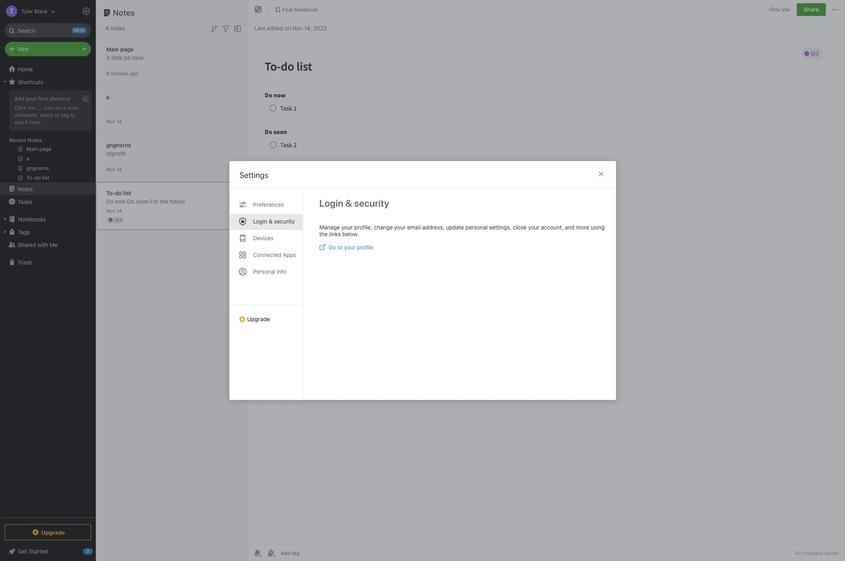 Task type: describe. For each thing, give the bounding box(es) containing it.
shared with me
[[18, 242, 58, 248]]

stack
[[40, 112, 53, 118]]

nov down sfgnsfd
[[106, 166, 115, 172]]

nov 14 for e
[[106, 118, 122, 124]]

now
[[115, 198, 126, 205]]

1 horizontal spatial &
[[346, 198, 352, 209]]

home
[[18, 66, 33, 73]]

last edited on nov 14, 2023
[[255, 25, 327, 31]]

more
[[576, 224, 590, 231]]

links
[[329, 231, 341, 238]]

nov down e
[[106, 118, 115, 124]]

14,
[[304, 25, 312, 31]]

0 horizontal spatial login & security
[[253, 218, 295, 225]]

only
[[770, 6, 781, 12]]

tasks
[[18, 198, 32, 205]]

on inside icon on a note, notebook, stack or tag to add it here.
[[55, 105, 61, 111]]

3 14 from the top
[[117, 208, 122, 214]]

personal info
[[253, 269, 287, 275]]

list
[[123, 190, 131, 196]]

first notebook button
[[272, 4, 321, 15]]

soon
[[136, 198, 148, 205]]

icon
[[44, 105, 54, 111]]

tag
[[61, 112, 69, 118]]

click
[[14, 105, 26, 111]]

bit
[[124, 54, 131, 61]]

gngnsrns
[[106, 142, 131, 148]]

note list element
[[96, 0, 248, 562]]

recent notes
[[9, 137, 42, 143]]

ago
[[130, 71, 138, 77]]

your right close on the top right
[[528, 224, 540, 231]]

14 for gngnsrns
[[117, 166, 122, 172]]

changes
[[803, 551, 824, 557]]

here.
[[30, 119, 42, 125]]

connected apps
[[253, 252, 296, 259]]

note,
[[67, 105, 79, 111]]

your left the email
[[394, 224, 406, 231]]

add
[[14, 119, 24, 125]]

1 vertical spatial to
[[338, 244, 343, 251]]

3 nov 14 from the top
[[106, 208, 122, 214]]

preferences
[[253, 201, 284, 208]]

first notebook
[[282, 6, 318, 13]]

minutes
[[111, 71, 129, 77]]

expand note image
[[254, 5, 263, 14]]

14 for e
[[117, 118, 122, 124]]

first
[[38, 95, 48, 102]]

below.
[[342, 231, 359, 238]]

close
[[513, 224, 527, 231]]

profile,
[[354, 224, 372, 231]]

go
[[329, 244, 336, 251]]

you
[[782, 6, 791, 12]]

notes inside note list element
[[113, 8, 135, 17]]

new button
[[5, 42, 91, 56]]

your down below.
[[344, 244, 356, 251]]

sfgnsfd
[[106, 150, 126, 157]]

2023
[[313, 25, 327, 31]]

recent
[[9, 137, 26, 143]]

tags
[[18, 229, 30, 236]]

expand tags image
[[2, 229, 8, 235]]

icon on a note, notebook, stack or tag to add it here.
[[14, 105, 79, 125]]

saved
[[825, 551, 839, 557]]

to-do list
[[106, 190, 131, 196]]

personal
[[253, 269, 275, 275]]

1 vertical spatial notes
[[28, 137, 42, 143]]

0/3
[[115, 217, 123, 223]]

info
[[277, 269, 287, 275]]

manage your profile, change your email address, update personal settings, close your account, and more using the links below.
[[319, 224, 605, 238]]

add
[[14, 95, 24, 102]]

shortcuts button
[[0, 76, 95, 88]]

go to your profile button
[[319, 244, 373, 251]]

all changes saved
[[796, 551, 839, 557]]

trash link
[[0, 256, 95, 269]]

settings
[[240, 171, 268, 180]]

me
[[50, 242, 58, 248]]

go to your profile
[[329, 244, 373, 251]]

new
[[18, 46, 29, 52]]

and
[[565, 224, 575, 231]]

profile
[[357, 244, 373, 251]]

tasks button
[[0, 195, 95, 208]]

shared
[[18, 242, 36, 248]]

the inside note list element
[[160, 198, 168, 205]]

on inside note window element
[[285, 25, 291, 31]]

1 do from the left
[[106, 198, 114, 205]]

tree containing home
[[0, 63, 96, 518]]

upgrade for the bottommost upgrade popup button
[[41, 530, 65, 536]]

account,
[[541, 224, 564, 231]]

share
[[804, 6, 820, 13]]

notebook,
[[14, 112, 39, 118]]

upgrade button inside tab list
[[230, 305, 303, 326]]

your inside tree
[[26, 95, 37, 102]]

little
[[112, 54, 123, 61]]

group inside tree
[[0, 88, 95, 186]]

apps
[[283, 252, 296, 259]]



Task type: vqa. For each thing, say whether or not it's contained in the screenshot.
the rightmost tab
no



Task type: locate. For each thing, give the bounding box(es) containing it.
devices
[[253, 235, 274, 242]]

1 horizontal spatial security
[[354, 198, 389, 209]]

for
[[150, 198, 158, 205]]

shortcut
[[49, 95, 70, 102]]

notes right recent
[[28, 137, 42, 143]]

14
[[117, 118, 122, 124], [117, 166, 122, 172], [117, 208, 122, 214]]

0 horizontal spatial on
[[55, 105, 61, 111]]

notes link
[[0, 183, 95, 195]]

login up manage
[[319, 198, 343, 209]]

login
[[319, 198, 343, 209], [253, 218, 267, 225]]

nov
[[293, 25, 303, 31], [106, 118, 115, 124], [106, 166, 115, 172], [106, 208, 115, 214]]

nov 14 up the gngnsrns
[[106, 118, 122, 124]]

add your first shortcut
[[14, 95, 70, 102]]

1 nov 14 from the top
[[106, 118, 122, 124]]

nov up '0/3'
[[106, 208, 115, 214]]

last
[[255, 25, 265, 31]]

on
[[285, 25, 291, 31], [55, 105, 61, 111]]

notebooks link
[[0, 213, 95, 226]]

a
[[106, 54, 110, 61]]

tags button
[[0, 226, 95, 239]]

Search text field
[[10, 23, 86, 38]]

upgrade inside tab list
[[247, 316, 270, 323]]

shortcuts
[[18, 79, 43, 85]]

4 notes
[[105, 25, 125, 32]]

your
[[26, 95, 37, 102], [342, 224, 353, 231], [394, 224, 406, 231], [528, 224, 540, 231], [344, 244, 356, 251]]

1 horizontal spatial upgrade
[[247, 316, 270, 323]]

to
[[70, 112, 75, 118], [338, 244, 343, 251]]

1 vertical spatial upgrade button
[[5, 525, 91, 541]]

security up "profile,"
[[354, 198, 389, 209]]

1 vertical spatial login & security
[[253, 218, 295, 225]]

on right edited
[[285, 25, 291, 31]]

...
[[37, 105, 42, 111]]

to inside icon on a note, notebook, stack or tag to add it here.
[[70, 112, 75, 118]]

here
[[132, 54, 144, 61]]

login & security up "profile,"
[[319, 198, 389, 209]]

notes
[[113, 8, 135, 17], [28, 137, 42, 143], [18, 186, 33, 192]]

your up click the ...
[[26, 95, 37, 102]]

main
[[106, 46, 119, 53]]

14 up '0/3'
[[117, 208, 122, 214]]

page
[[120, 46, 134, 53]]

tab list containing preferences
[[230, 189, 303, 400]]

your right 'links' on the top
[[342, 224, 353, 231]]

1 horizontal spatial upgrade button
[[230, 305, 303, 326]]

nov 14 up '0/3'
[[106, 208, 122, 214]]

e
[[106, 94, 109, 100]]

add a reminder image
[[253, 549, 263, 559]]

2 vertical spatial the
[[319, 231, 328, 238]]

security inside tab list
[[274, 218, 295, 225]]

settings image
[[82, 6, 91, 16]]

Note Editor text field
[[248, 38, 846, 545]]

upgrade
[[247, 316, 270, 323], [41, 530, 65, 536]]

login up devices
[[253, 218, 267, 225]]

login & security down preferences
[[253, 218, 295, 225]]

0 vertical spatial to
[[70, 112, 75, 118]]

2 vertical spatial nov 14
[[106, 208, 122, 214]]

0 vertical spatial security
[[354, 198, 389, 209]]

1 vertical spatial login
[[253, 218, 267, 225]]

0 horizontal spatial upgrade button
[[5, 525, 91, 541]]

0 vertical spatial login
[[319, 198, 343, 209]]

1 14 from the top
[[117, 118, 122, 124]]

14 up the gngnsrns
[[117, 118, 122, 124]]

the left ...
[[28, 105, 36, 111]]

1 vertical spatial on
[[55, 105, 61, 111]]

2 horizontal spatial the
[[319, 231, 328, 238]]

0 horizontal spatial to
[[70, 112, 75, 118]]

security down preferences
[[274, 218, 295, 225]]

expand notebooks image
[[2, 216, 8, 223]]

tab list
[[230, 189, 303, 400]]

1 vertical spatial upgrade
[[41, 530, 65, 536]]

0 vertical spatial nov 14
[[106, 118, 122, 124]]

using
[[591, 224, 605, 231]]

& down preferences
[[269, 218, 273, 225]]

first
[[282, 6, 293, 13]]

change
[[374, 224, 393, 231]]

update
[[446, 224, 464, 231]]

all
[[796, 551, 802, 557]]

with
[[37, 242, 48, 248]]

1 vertical spatial the
[[160, 198, 168, 205]]

the left 'links' on the top
[[319, 231, 328, 238]]

0 horizontal spatial do
[[106, 198, 114, 205]]

trash
[[18, 259, 32, 266]]

to-
[[106, 190, 115, 196]]

0 vertical spatial notes
[[113, 8, 135, 17]]

notebooks
[[18, 216, 46, 223]]

& up below.
[[346, 198, 352, 209]]

notes up notes
[[113, 8, 135, 17]]

2 do from the left
[[127, 198, 134, 205]]

settings,
[[489, 224, 512, 231]]

1 vertical spatial 14
[[117, 166, 122, 172]]

0 horizontal spatial &
[[269, 218, 273, 225]]

2 14 from the top
[[117, 166, 122, 172]]

1 horizontal spatial do
[[127, 198, 134, 205]]

1 horizontal spatial on
[[285, 25, 291, 31]]

None search field
[[10, 23, 86, 38]]

nov 14 down sfgnsfd
[[106, 166, 122, 172]]

0 vertical spatial login & security
[[319, 198, 389, 209]]

group containing add your first shortcut
[[0, 88, 95, 186]]

on left a
[[55, 105, 61, 111]]

manage
[[319, 224, 340, 231]]

notebook
[[295, 6, 318, 13]]

note window element
[[248, 0, 846, 562]]

0 horizontal spatial the
[[28, 105, 36, 111]]

to down note,
[[70, 112, 75, 118]]

personal
[[466, 224, 488, 231]]

it
[[25, 119, 28, 125]]

nov inside note window element
[[293, 25, 303, 31]]

a
[[63, 105, 66, 111]]

nov 14
[[106, 118, 122, 124], [106, 166, 122, 172], [106, 208, 122, 214]]

do down list
[[127, 198, 134, 205]]

do down to-
[[106, 198, 114, 205]]

1 vertical spatial security
[[274, 218, 295, 225]]

the inside manage your profile, change your email address, update personal settings, close your account, and more using the links below.
[[319, 231, 328, 238]]

future
[[170, 198, 185, 205]]

the right for
[[160, 198, 168, 205]]

2 nov 14 from the top
[[106, 166, 122, 172]]

home link
[[0, 63, 96, 76]]

0 vertical spatial upgrade button
[[230, 305, 303, 326]]

or
[[55, 112, 60, 118]]

to right go
[[338, 244, 343, 251]]

0 horizontal spatial upgrade
[[41, 530, 65, 536]]

nov 14 for gngnsrns
[[106, 166, 122, 172]]

group
[[0, 88, 95, 186]]

shared with me link
[[0, 239, 95, 251]]

0 horizontal spatial security
[[274, 218, 295, 225]]

the inside tree
[[28, 105, 36, 111]]

do now do soon for the future
[[106, 198, 185, 205]]

notes up tasks
[[18, 186, 33, 192]]

4
[[105, 25, 109, 32]]

0 vertical spatial on
[[285, 25, 291, 31]]

add tag image
[[267, 549, 276, 559]]

0 horizontal spatial login
[[253, 218, 267, 225]]

tree
[[0, 63, 96, 518]]

share button
[[797, 3, 827, 16]]

only you
[[770, 6, 791, 12]]

0 vertical spatial &
[[346, 198, 352, 209]]

9 minutes ago
[[106, 71, 138, 77]]

0 vertical spatial 14
[[117, 118, 122, 124]]

1 horizontal spatial to
[[338, 244, 343, 251]]

upgrade for upgrade popup button within the tab list
[[247, 316, 270, 323]]

gngnsrns sfgnsfd
[[106, 142, 131, 157]]

1 horizontal spatial login & security
[[319, 198, 389, 209]]

1 horizontal spatial the
[[160, 198, 168, 205]]

2 vertical spatial 14
[[117, 208, 122, 214]]

do
[[115, 190, 122, 196]]

the
[[28, 105, 36, 111], [160, 198, 168, 205], [319, 231, 328, 238]]

0 vertical spatial the
[[28, 105, 36, 111]]

2 vertical spatial notes
[[18, 186, 33, 192]]

connected
[[253, 252, 281, 259]]

1 horizontal spatial login
[[319, 198, 343, 209]]

14 down sfgnsfd
[[117, 166, 122, 172]]

0 vertical spatial upgrade
[[247, 316, 270, 323]]

1 vertical spatial nov 14
[[106, 166, 122, 172]]

close image
[[597, 169, 606, 179]]

nov left 14,
[[293, 25, 303, 31]]

1 vertical spatial &
[[269, 218, 273, 225]]

9
[[106, 71, 109, 77]]

&
[[346, 198, 352, 209], [269, 218, 273, 225]]

do
[[106, 198, 114, 205], [127, 198, 134, 205]]

email
[[407, 224, 421, 231]]



